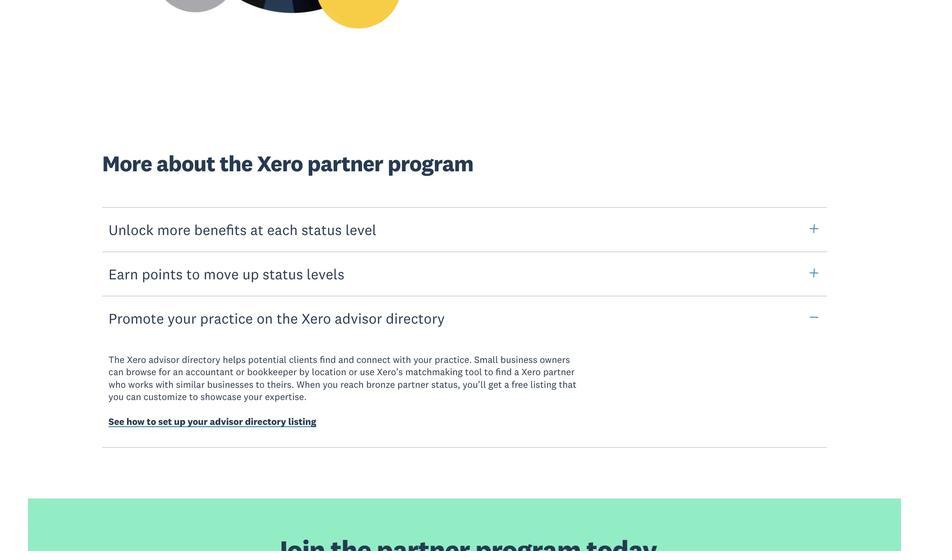Task type: describe. For each thing, give the bounding box(es) containing it.
xero's
[[377, 366, 403, 378]]

0 horizontal spatial listing
[[288, 416, 316, 428]]

your inside dropdown button
[[168, 309, 197, 327]]

practice
[[200, 309, 253, 327]]

to down the similar
[[189, 391, 198, 403]]

that
[[559, 379, 577, 391]]

use
[[360, 366, 375, 378]]

1 vertical spatial with
[[156, 379, 174, 391]]

bronze
[[366, 379, 395, 391]]

how
[[127, 416, 145, 428]]

reach
[[341, 379, 364, 391]]

browse
[[126, 366, 156, 378]]

you'll
[[463, 379, 486, 391]]

status,
[[432, 379, 461, 391]]

to down bookkeeper
[[256, 379, 265, 391]]

to inside dropdown button
[[186, 265, 200, 283]]

the
[[109, 354, 125, 366]]

for
[[159, 366, 171, 378]]

who
[[109, 379, 126, 391]]

0 horizontal spatial find
[[320, 354, 336, 366]]

see
[[109, 416, 124, 428]]

levels
[[307, 265, 345, 283]]

customize
[[144, 391, 187, 403]]

location
[[312, 366, 347, 378]]

unlock more benefits at each status level
[[109, 221, 377, 239]]

matchmaking
[[406, 366, 463, 378]]

works
[[128, 379, 153, 391]]

1 horizontal spatial partner
[[398, 379, 429, 391]]

level
[[346, 221, 377, 239]]

1 horizontal spatial find
[[496, 366, 512, 378]]

similar
[[176, 379, 205, 391]]

about
[[157, 150, 215, 177]]

an
[[173, 366, 183, 378]]

bookkeeper
[[247, 366, 297, 378]]

to down small
[[485, 366, 494, 378]]

your down businesses
[[244, 391, 263, 403]]

two bookkeepers review the benefits of being a bronze, silver, gold or platinum xero partner. image
[[102, 0, 456, 63]]

directory inside the xero advisor directory helps potential clients find and connect with your practice. small business owners can browse for an accountant or bookkeeper by location or use xero's matchmaking tool to find a xero partner who works with similar businesses to theirs. when you reach bronze partner status, you'll get a free listing that you can customize to showcase your expertise.
[[182, 354, 220, 366]]

1 horizontal spatial with
[[393, 354, 411, 366]]

0 horizontal spatial can
[[109, 366, 124, 378]]

promote your practice on the xero advisor directory button
[[102, 296, 827, 341]]

listing inside the xero advisor directory helps potential clients find and connect with your practice. small business owners can browse for an accountant or bookkeeper by location or use xero's matchmaking tool to find a xero partner who works with similar businesses to theirs. when you reach bronze partner status, you'll get a free listing that you can customize to showcase your expertise.
[[531, 379, 557, 391]]

xero inside dropdown button
[[302, 309, 331, 327]]

and
[[339, 354, 354, 366]]

1 horizontal spatial you
[[323, 379, 338, 391]]

advisor inside the xero advisor directory helps potential clients find and connect with your practice. small business owners can browse for an accountant or bookkeeper by location or use xero's matchmaking tool to find a xero partner who works with similar businesses to theirs. when you reach bronze partner status, you'll get a free listing that you can customize to showcase your expertise.
[[149, 354, 180, 366]]

promote your practice on the xero advisor directory
[[109, 309, 445, 327]]

clients
[[289, 354, 318, 366]]

directory for your
[[245, 416, 286, 428]]

advisor for your
[[210, 416, 243, 428]]

more
[[157, 221, 191, 239]]

0 horizontal spatial a
[[505, 379, 510, 391]]

status for each
[[302, 221, 342, 239]]

0 horizontal spatial the
[[220, 150, 253, 177]]

get
[[489, 379, 502, 391]]

small
[[475, 354, 498, 366]]

the inside dropdown button
[[277, 309, 298, 327]]

tool
[[465, 366, 482, 378]]

1 horizontal spatial a
[[515, 366, 519, 378]]



Task type: vqa. For each thing, say whether or not it's contained in the screenshot.
Any
no



Task type: locate. For each thing, give the bounding box(es) containing it.
status left levels
[[263, 265, 303, 283]]

accountant
[[186, 366, 234, 378]]

potential
[[248, 354, 287, 366]]

or
[[236, 366, 245, 378], [349, 366, 358, 378]]

helps
[[223, 354, 246, 366]]

a right the get
[[505, 379, 510, 391]]

2 horizontal spatial partner
[[543, 366, 575, 378]]

you down who
[[109, 391, 124, 403]]

with down for
[[156, 379, 174, 391]]

unlock
[[109, 221, 154, 239]]

a down business
[[515, 366, 519, 378]]

advisor up and
[[335, 309, 382, 327]]

2 horizontal spatial directory
[[386, 309, 445, 327]]

0 vertical spatial the
[[220, 150, 253, 177]]

directory for xero
[[386, 309, 445, 327]]

showcase
[[201, 391, 241, 403]]

your up matchmaking
[[414, 354, 433, 366]]

or up reach
[[349, 366, 358, 378]]

a
[[515, 366, 519, 378], [505, 379, 510, 391]]

can down works
[[126, 391, 141, 403]]

points
[[142, 265, 183, 283]]

1 vertical spatial can
[[126, 391, 141, 403]]

promote
[[109, 309, 164, 327]]

your right set
[[188, 416, 208, 428]]

1 vertical spatial directory
[[182, 354, 220, 366]]

status for up
[[263, 265, 303, 283]]

0 vertical spatial you
[[323, 379, 338, 391]]

0 horizontal spatial up
[[174, 416, 186, 428]]

2 vertical spatial directory
[[245, 416, 286, 428]]

1 vertical spatial listing
[[288, 416, 316, 428]]

program
[[388, 150, 474, 177]]

0 horizontal spatial advisor
[[149, 354, 180, 366]]

0 horizontal spatial you
[[109, 391, 124, 403]]

find up the get
[[496, 366, 512, 378]]

theirs.
[[267, 379, 294, 391]]

0 vertical spatial advisor
[[335, 309, 382, 327]]

your
[[168, 309, 197, 327], [414, 354, 433, 366], [244, 391, 263, 403], [188, 416, 208, 428]]

your left 'practice'
[[168, 309, 197, 327]]

move
[[204, 265, 239, 283]]

1 vertical spatial status
[[263, 265, 303, 283]]

listing
[[531, 379, 557, 391], [288, 416, 316, 428]]

see how to set up your advisor directory listing link
[[109, 416, 316, 430]]

or down helps
[[236, 366, 245, 378]]

can down the
[[109, 366, 124, 378]]

0 vertical spatial status
[[302, 221, 342, 239]]

unlock more benefits at each status level button
[[102, 207, 827, 253]]

1 horizontal spatial directory
[[245, 416, 286, 428]]

2 vertical spatial advisor
[[210, 416, 243, 428]]

on
[[257, 309, 273, 327]]

to
[[186, 265, 200, 283], [485, 366, 494, 378], [256, 379, 265, 391], [189, 391, 198, 403], [147, 416, 156, 428]]

xero
[[257, 150, 303, 177], [302, 309, 331, 327], [127, 354, 146, 366], [522, 366, 541, 378]]

1 vertical spatial up
[[174, 416, 186, 428]]

at
[[250, 221, 264, 239]]

up
[[243, 265, 259, 283], [174, 416, 186, 428]]

status
[[302, 221, 342, 239], [263, 265, 303, 283]]

up right set
[[174, 416, 186, 428]]

1 horizontal spatial listing
[[531, 379, 557, 391]]

0 horizontal spatial with
[[156, 379, 174, 391]]

earn points to move up status levels button
[[102, 251, 827, 297]]

you down location
[[323, 379, 338, 391]]

set
[[158, 416, 172, 428]]

1 vertical spatial the
[[277, 309, 298, 327]]

1 horizontal spatial up
[[243, 265, 259, 283]]

more
[[102, 150, 152, 177]]

1 horizontal spatial the
[[277, 309, 298, 327]]

0 vertical spatial with
[[393, 354, 411, 366]]

can
[[109, 366, 124, 378], [126, 391, 141, 403]]

to left set
[[147, 416, 156, 428]]

1 or from the left
[[236, 366, 245, 378]]

the xero advisor directory helps potential clients find and connect with your practice. small business owners can browse for an accountant or bookkeeper by location or use xero's matchmaking tool to find a xero partner who works with similar businesses to theirs. when you reach bronze partner status, you'll get a free listing that you can customize to showcase your expertise.
[[109, 354, 577, 403]]

up for status
[[243, 265, 259, 283]]

practice.
[[435, 354, 472, 366]]

0 horizontal spatial directory
[[182, 354, 220, 366]]

2 or from the left
[[349, 366, 358, 378]]

listing right free
[[531, 379, 557, 391]]

1 horizontal spatial or
[[349, 366, 358, 378]]

0 vertical spatial up
[[243, 265, 259, 283]]

advisor down the showcase
[[210, 416, 243, 428]]

0 vertical spatial listing
[[531, 379, 557, 391]]

find
[[320, 354, 336, 366], [496, 366, 512, 378]]

connect
[[357, 354, 391, 366]]

0 vertical spatial directory
[[386, 309, 445, 327]]

status right each
[[302, 221, 342, 239]]

with
[[393, 354, 411, 366], [156, 379, 174, 391]]

directory inside dropdown button
[[386, 309, 445, 327]]

up for your
[[174, 416, 186, 428]]

1 horizontal spatial can
[[126, 391, 141, 403]]

1 vertical spatial advisor
[[149, 354, 180, 366]]

business
[[501, 354, 538, 366]]

earn
[[109, 265, 138, 283]]

up inside dropdown button
[[243, 265, 259, 283]]

earn points to move up status levels
[[109, 265, 345, 283]]

advisor up for
[[149, 354, 180, 366]]

directory
[[386, 309, 445, 327], [182, 354, 220, 366], [245, 416, 286, 428]]

owners
[[540, 354, 570, 366]]

find up location
[[320, 354, 336, 366]]

expertise.
[[265, 391, 307, 403]]

advisor
[[335, 309, 382, 327], [149, 354, 180, 366], [210, 416, 243, 428]]

by
[[299, 366, 310, 378]]

0 horizontal spatial or
[[236, 366, 245, 378]]

partner
[[308, 150, 383, 177], [543, 366, 575, 378], [398, 379, 429, 391]]

1 vertical spatial you
[[109, 391, 124, 403]]

0 horizontal spatial partner
[[308, 150, 383, 177]]

advisor for xero
[[335, 309, 382, 327]]

benefits
[[194, 221, 247, 239]]

to left move
[[186, 265, 200, 283]]

free
[[512, 379, 528, 391]]

up right move
[[243, 265, 259, 283]]

each
[[267, 221, 298, 239]]

2 horizontal spatial advisor
[[335, 309, 382, 327]]

1 horizontal spatial advisor
[[210, 416, 243, 428]]

listing down expertise.
[[288, 416, 316, 428]]

more about the xero partner program
[[102, 150, 474, 177]]

the
[[220, 150, 253, 177], [277, 309, 298, 327]]

advisor inside dropdown button
[[335, 309, 382, 327]]

see how to set up your advisor directory listing
[[109, 416, 316, 428]]

businesses
[[207, 379, 254, 391]]

when
[[297, 379, 321, 391]]

you
[[323, 379, 338, 391], [109, 391, 124, 403]]

with up the xero's
[[393, 354, 411, 366]]

0 vertical spatial can
[[109, 366, 124, 378]]



